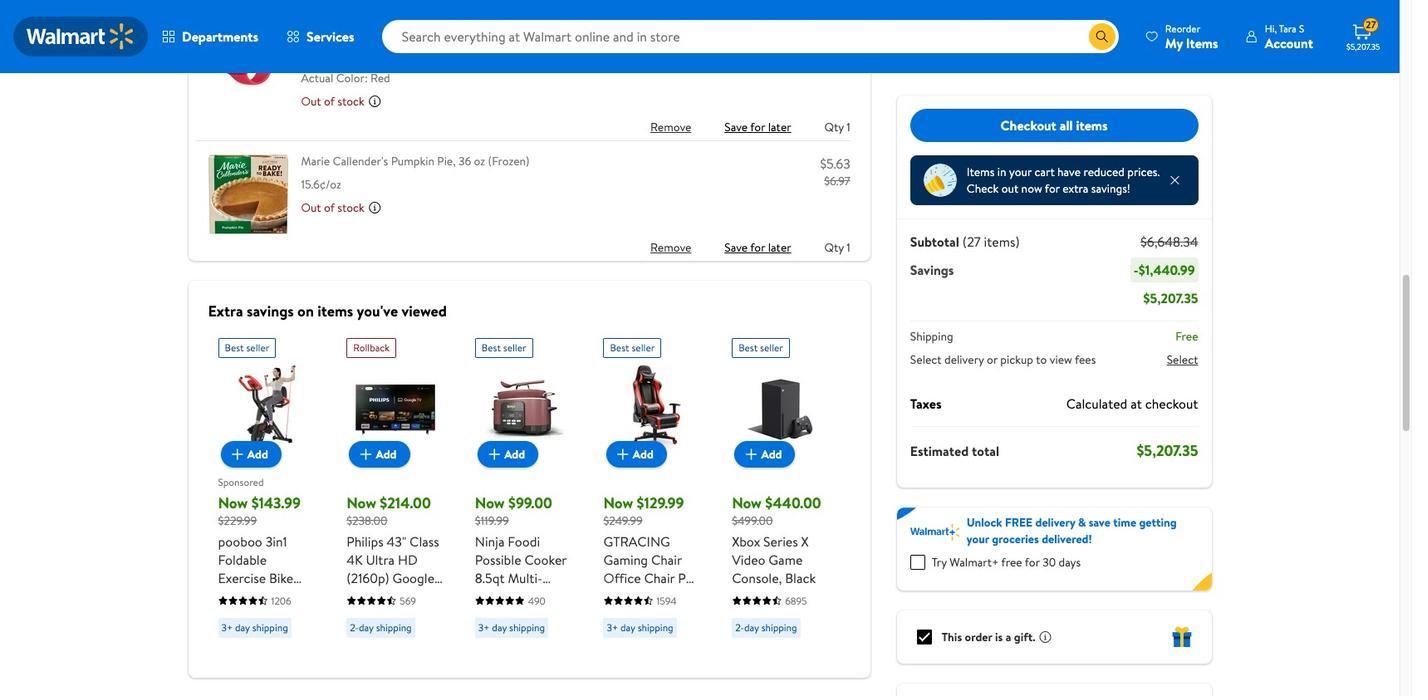 Task type: locate. For each thing, give the bounding box(es) containing it.
in
[[998, 164, 1007, 180]]

with left pu
[[650, 587, 675, 605]]

series inside apple watch series 8 gps 45mm (product)red aluminum case with (product)red sport band - s/m size: s/m fits 140-190mm wrist actual color: red
[[368, 13, 398, 29]]

best seller inside now $99.00 group
[[482, 341, 526, 355]]

4 day from the left
[[621, 620, 635, 635]]

select down the free on the top of page
[[1167, 351, 1198, 368]]

0 vertical spatial out of stock info. check back soon! our stock changes quickly – this item may be restocked while you're shopping. tooltip
[[368, 95, 382, 108]]

1 add to cart image from the left
[[356, 445, 376, 465]]

of down 15.6¢/oz at the top of the page
[[324, 199, 335, 216]]

cooker down possible in the left of the page
[[475, 587, 517, 605]]

0 vertical spatial &
[[1078, 514, 1086, 531]]

1 vertical spatial of
[[324, 199, 335, 216]]

add to cart image
[[356, 445, 376, 465], [484, 445, 504, 465], [613, 445, 633, 465], [741, 445, 761, 465]]

now inside now $214.00 $238.00 philips 43" class 4k ultra hd (2160p) google smart led tv (43pul7652/f7) (new)
[[347, 493, 376, 514]]

3 best from the left
[[610, 341, 629, 355]]

0 vertical spatial qty
[[825, 119, 844, 136]]

add button inside now $440.00 group
[[735, 441, 795, 468]]

banner
[[897, 508, 1212, 591]]

shipping down 6895
[[762, 620, 797, 635]]

day inside now $214.00 group
[[359, 620, 374, 635]]

3+ day shipping up headrest,
[[607, 620, 673, 635]]

300lb
[[271, 660, 304, 679]]

items right on
[[318, 301, 353, 322]]

your up 'walmart+'
[[967, 531, 989, 547]]

now up ninja
[[475, 493, 505, 514]]

3+ day shipping inside now $143.99 group
[[221, 620, 288, 635]]

5 add button from the left
[[735, 441, 795, 468]]

shipping
[[910, 328, 953, 345]]

1 horizontal spatial items
[[1186, 34, 1219, 52]]

Try Walmart+ free for 30 days checkbox
[[910, 555, 925, 570]]

best seller inside now $440.00 group
[[739, 341, 783, 355]]

0 horizontal spatial -
[[360, 27, 364, 44]]

callender's
[[333, 153, 388, 170]]

0 vertical spatial your
[[1009, 164, 1032, 180]]

1 stock from the top
[[338, 93, 365, 110]]

$5,207.35 down the 27
[[1347, 41, 1380, 52]]

shipping inside now $143.99 group
[[252, 620, 288, 635]]

qty down $6.97
[[825, 239, 844, 256]]

seller inside now $143.99 group
[[246, 341, 269, 355]]

$249.99
[[604, 513, 643, 529]]

later for apple watch series 8 gps 45mm (product)red aluminum case with (product)red sport band - s/m size: s/m fits 140-190mm wrist actual color: red
[[768, 119, 791, 136]]

30
[[1043, 554, 1056, 571]]

out of stock info. check back soon! our stock changes quickly – this item may be restocked while you're shopping. tooltip down the callender's
[[368, 201, 382, 214]]

extra
[[1063, 180, 1089, 197]]

- inside apple watch series 8 gps 45mm (product)red aluminum case with (product)red sport band - s/m size: s/m fits 140-190mm wrist actual color: red
[[360, 27, 364, 44]]

1 horizontal spatial s/m
[[367, 27, 388, 44]]

shipping down 490 on the left bottom
[[509, 620, 545, 635]]

3 day from the left
[[492, 620, 507, 635]]

3+ inside now $129.99 group
[[607, 620, 618, 635]]

pickup
[[1001, 351, 1034, 368]]

0 vertical spatial items
[[1076, 116, 1108, 134]]

2 vertical spatial $5,207.35
[[1137, 440, 1198, 461]]

2 remove from the top
[[651, 239, 692, 256]]

1 vertical spatial items
[[318, 301, 353, 322]]

0 vertical spatial remove button
[[651, 114, 692, 141]]

4 best from the left
[[739, 341, 758, 355]]

red
[[371, 70, 390, 87], [663, 642, 685, 660]]

1 horizontal spatial your
[[1009, 164, 1032, 180]]

$5.63
[[820, 155, 851, 173]]

1 now from the left
[[218, 493, 248, 514]]

0 vertical spatial remove
[[651, 119, 692, 136]]

seller inside now $129.99 group
[[632, 341, 655, 355]]

2 out of stock info. check back soon! our stock changes quickly – this item may be restocked while you're shopping. tooltip from the top
[[368, 201, 382, 214]]

google
[[392, 569, 435, 587]]

(product)red
[[470, 13, 556, 29], [664, 13, 750, 29]]

with right case
[[640, 13, 662, 29]]

day for $249.99
[[621, 620, 635, 635]]

3+ up fitness at the left of the page
[[221, 620, 233, 635]]

1 seller from the left
[[246, 341, 269, 355]]

1 horizontal spatial 2-day shipping
[[735, 620, 797, 635]]

2 (product)red from the left
[[664, 13, 750, 29]]

day for $119.99
[[492, 620, 507, 635]]

items left in
[[967, 164, 995, 180]]

0 horizontal spatial delivery
[[945, 351, 984, 368]]

cart
[[1035, 164, 1055, 180]]

43"
[[387, 532, 406, 551]]

3 3+ from the left
[[607, 620, 618, 635]]

2- inside now $440.00 group
[[735, 620, 744, 635]]

3 now from the left
[[475, 493, 505, 514]]

$5,207.35 down $1,440.99
[[1144, 289, 1198, 307]]

add up the $99.00
[[504, 446, 525, 463]]

seller for $440.00
[[760, 341, 783, 355]]

0 vertical spatial stock
[[338, 93, 365, 110]]

day down 8.5qt
[[492, 620, 507, 635]]

1 vertical spatial delivery
[[1036, 514, 1075, 531]]

15.6¢/oz
[[301, 176, 341, 193]]

add button inside now $143.99 group
[[221, 441, 282, 468]]

1 vertical spatial -
[[1134, 261, 1139, 279]]

day inside now $440.00 group
[[744, 620, 759, 635]]

now down sponsored
[[218, 493, 248, 514]]

add button inside now $129.99 group
[[606, 441, 667, 468]]

check
[[967, 180, 999, 197]]

subtotal
[[910, 233, 959, 251]]

class
[[410, 532, 439, 551]]

select
[[910, 351, 942, 368], [1167, 351, 1198, 368]]

shipping inside now $440.00 group
[[762, 620, 797, 635]]

0 vertical spatial items
[[1186, 34, 1219, 52]]

$6.97
[[824, 173, 851, 190]]

1 horizontal spatial series
[[764, 532, 798, 551]]

add for $99.00
[[504, 446, 525, 463]]

banner containing unlock free delivery & save time getting your groceries delivered!
[[897, 508, 1212, 591]]

footrest
[[604, 605, 653, 624]]

now
[[218, 493, 248, 514], [347, 493, 376, 514], [475, 493, 505, 514], [604, 493, 633, 514], [732, 493, 762, 514]]

walmart image
[[27, 23, 135, 50]]

best inside now $440.00 group
[[739, 341, 758, 355]]

1 save for later button from the top
[[725, 114, 791, 141]]

1 horizontal spatial select
[[1167, 351, 1198, 368]]

total
[[972, 442, 999, 460]]

free
[[1002, 554, 1022, 571]]

select delivery or pickup to view fees
[[910, 351, 1096, 368]]

2 horizontal spatial 3+
[[607, 620, 618, 635]]

hi, tara s account
[[1265, 21, 1313, 52]]

add to cart image inside now $129.99 group
[[613, 445, 633, 465]]

0 horizontal spatial &
[[656, 605, 665, 624]]

1 save from the top
[[725, 119, 748, 136]]

1 shipping from the left
[[252, 620, 288, 635]]

cooker up 490 on the left bottom
[[525, 551, 567, 569]]

1 horizontal spatial delivery
[[1036, 514, 1075, 531]]

& left save in the bottom of the page
[[1078, 514, 1086, 531]]

2 stock from the top
[[338, 199, 365, 216]]

out down 15.6¢/oz at the top of the page
[[301, 199, 321, 216]]

0 vertical spatial with
[[640, 13, 662, 29]]

seller for $99.00
[[503, 341, 526, 355]]

best seller inside now $129.99 group
[[610, 341, 655, 355]]

2-day shipping down led
[[350, 620, 412, 635]]

items right the 'my'
[[1186, 34, 1219, 52]]

2- down console,
[[735, 620, 744, 635]]

0 vertical spatial out of stock
[[301, 93, 365, 110]]

2 best seller from the left
[[482, 341, 526, 355]]

sport
[[301, 27, 329, 44]]

remove for marie callender's pumpkin pie, 36 oz (frozen) 15.6¢/oz
[[651, 239, 692, 256]]

best inside now $129.99 group
[[610, 341, 629, 355]]

2 3+ from the left
[[478, 620, 490, 635]]

best inside now $143.99 group
[[225, 341, 244, 355]]

save for later button for marie callender's pumpkin pie, 36 oz (frozen) 15.6¢/oz
[[725, 235, 791, 261]]

0 vertical spatial save
[[725, 119, 748, 136]]

2- down smart
[[350, 620, 359, 635]]

chair right gaming
[[651, 551, 682, 569]]

series left the x
[[764, 532, 798, 551]]

remove
[[651, 119, 692, 136], [651, 239, 692, 256]]

3+ inside now $99.00 group
[[478, 620, 490, 635]]

add button inside now $214.00 group
[[349, 441, 410, 468]]

1 vertical spatial red
[[663, 642, 685, 660]]

with inside apple watch series 8 gps 45mm (product)red aluminum case with (product)red sport band - s/m size: s/m fits 140-190mm wrist actual color: red
[[640, 13, 662, 29]]

1 vertical spatial items
[[967, 164, 995, 180]]

1 horizontal spatial red
[[663, 642, 685, 660]]

stock down 15.6¢/oz at the top of the page
[[338, 199, 365, 216]]

1 out from the top
[[301, 93, 321, 110]]

bike
[[269, 569, 293, 587], [218, 605, 242, 624], [280, 624, 304, 642]]

1 vertical spatial 1
[[847, 239, 851, 256]]

2 add to cart image from the left
[[484, 445, 504, 465]]

seller inside now $99.00 group
[[503, 341, 526, 355]]

qty up $5.63
[[825, 119, 844, 136]]

3+ day shipping up fitness at the left of the page
[[221, 620, 288, 635]]

1 vertical spatial &
[[656, 605, 665, 624]]

now up "philips"
[[347, 493, 376, 514]]

0 horizontal spatial 3+
[[221, 620, 233, 635]]

1 horizontal spatial 3+ day shipping
[[478, 620, 545, 635]]

1 vertical spatial remove
[[651, 239, 692, 256]]

save for marie callender's pumpkin pie, 36 oz (frozen) 15.6¢/oz
[[725, 239, 748, 256]]

2-day shipping down 6895
[[735, 620, 797, 635]]

of down actual
[[324, 93, 335, 110]]

2 save for later button from the top
[[725, 235, 791, 261]]

ultra
[[366, 551, 395, 569]]

3 shipping from the left
[[509, 620, 545, 635]]

qty 1 up $5.63
[[825, 119, 851, 136]]

This order is a gift. checkbox
[[917, 630, 932, 645]]

2 later from the top
[[768, 239, 791, 256]]

0 vertical spatial s/m
[[367, 27, 388, 44]]

shipping inside now $129.99 group
[[638, 620, 673, 635]]

try walmart+ free for 30 days
[[932, 554, 1081, 571]]

your right in
[[1009, 164, 1032, 180]]

now up xbox
[[732, 493, 762, 514]]

select for select delivery or pickup to view fees
[[910, 351, 942, 368]]

2 2- from the left
[[735, 620, 744, 635]]

3+ for $249.99
[[607, 620, 618, 635]]

out of stock info. check back soon! our stock changes quickly – this item may be restocked while you're shopping. tooltip down the 140-
[[368, 95, 382, 108]]

cycling
[[259, 587, 302, 605]]

0 horizontal spatial select
[[910, 351, 942, 368]]

shipping down 1594
[[638, 620, 673, 635]]

xbox
[[732, 532, 760, 551]]

add button up $214.00
[[349, 441, 410, 468]]

red down the 140-
[[371, 70, 390, 87]]

out of stock down actual
[[301, 93, 365, 110]]

0 horizontal spatial cooker
[[475, 587, 517, 605]]

best inside now $99.00 group
[[482, 341, 501, 355]]

2 3+ day shipping from the left
[[478, 620, 545, 635]]

1 vertical spatial series
[[764, 532, 798, 551]]

add up $214.00
[[376, 446, 397, 463]]

of for marie callender's pumpkin pie, 36 oz (frozen) 15.6¢/oz
[[324, 199, 335, 216]]

1 horizontal spatial 2-
[[735, 620, 744, 635]]

2-day shipping inside now $440.00 group
[[735, 620, 797, 635]]

remove for apple watch series 8 gps 45mm (product)red aluminum case with (product)red sport band - s/m size: s/m fits 140-190mm wrist actual color: red
[[651, 119, 692, 136]]

shipping up gym
[[252, 620, 288, 635]]

3 seller from the left
[[632, 341, 655, 355]]

stock
[[338, 93, 365, 110], [338, 199, 365, 216]]

items
[[1076, 116, 1108, 134], [318, 301, 353, 322]]

select down the shipping
[[910, 351, 942, 368]]

best seller for $99.00
[[482, 341, 526, 355]]

$5.63 $6.97
[[820, 155, 851, 190]]

0 vertical spatial -
[[360, 27, 364, 44]]

0 vertical spatial series
[[368, 13, 398, 29]]

1 vertical spatial stock
[[338, 199, 365, 216]]

1 (product)red from the left
[[470, 13, 556, 29]]

2 out of stock from the top
[[301, 199, 365, 216]]

shipping inside now $99.00 group
[[509, 620, 545, 635]]

s/m left "fits"
[[327, 50, 347, 67]]

3+ day shipping
[[221, 620, 288, 635], [478, 620, 545, 635], [607, 620, 673, 635]]

4 seller from the left
[[760, 341, 783, 355]]

best for now $129.99
[[610, 341, 629, 355]]

1 vertical spatial qty
[[825, 239, 844, 256]]

2 select from the left
[[1167, 351, 1198, 368]]

add to cart image up $119.99
[[484, 445, 504, 465]]

to
[[1036, 351, 1047, 368]]

5 add from the left
[[761, 446, 782, 463]]

now inside now $129.99 $249.99 gtracing gaming chair office chair pu leather with footrest & adjustable headrest, red
[[604, 493, 633, 514]]

out down actual
[[301, 93, 321, 110]]

shipping down '569'
[[376, 620, 412, 635]]

black
[[785, 569, 816, 587]]

0 horizontal spatial red
[[371, 70, 390, 87]]

1 out of stock info. check back soon! our stock changes quickly – this item may be restocked while you're shopping. tooltip from the top
[[368, 95, 382, 108]]

shipping inside now $214.00 group
[[376, 620, 412, 635]]

0 vertical spatial qty 1
[[825, 119, 851, 136]]

1 vertical spatial out
[[301, 199, 321, 216]]

search icon image
[[1096, 30, 1109, 43]]

8
[[401, 13, 408, 29]]

1 day from the left
[[235, 620, 250, 635]]

0 horizontal spatial 3+ day shipping
[[221, 620, 288, 635]]

add to cart image for $99.00
[[484, 445, 504, 465]]

2 qty from the top
[[825, 239, 844, 256]]

1 add from the left
[[247, 446, 268, 463]]

0 horizontal spatial your
[[967, 531, 989, 547]]

add to cart image up the $238.00
[[356, 445, 376, 465]]

5 now from the left
[[732, 493, 762, 514]]

this
[[942, 629, 962, 646]]

add for $440.00
[[761, 446, 782, 463]]

2-day shipping
[[350, 620, 412, 635], [735, 620, 797, 635]]

aluminum
[[559, 13, 610, 29]]

2-day shipping inside now $214.00 group
[[350, 620, 412, 635]]

day up fitness at the left of the page
[[235, 620, 250, 635]]

1 add button from the left
[[221, 441, 282, 468]]

s/m
[[367, 27, 388, 44], [327, 50, 347, 67]]

s/m up the 140-
[[367, 27, 388, 44]]

2 shipping from the left
[[376, 620, 412, 635]]

0 vertical spatial delivery
[[945, 351, 984, 368]]

best seller for $129.99
[[610, 341, 655, 355]]

now inside 'now $99.00 $119.99 ninja foodi possible cooker 8.5qt multi- cooker'
[[475, 493, 505, 514]]

1 for marie callender's pumpkin pie, 36 oz (frozen) 15.6¢/oz
[[847, 239, 851, 256]]

5 shipping from the left
[[762, 620, 797, 635]]

4 best seller from the left
[[739, 341, 783, 355]]

-
[[360, 27, 364, 44], [1134, 261, 1139, 279]]

1 up $5.63
[[847, 119, 851, 136]]

out
[[301, 93, 321, 110], [301, 199, 321, 216]]

0 horizontal spatial s/m
[[327, 50, 347, 67]]

3+ day shipping inside now $99.00 group
[[478, 620, 545, 635]]

stock down color:
[[338, 93, 365, 110]]

2- inside now $214.00 group
[[350, 620, 359, 635]]

gifting image
[[1172, 627, 1192, 647]]

3+ down 8.5qt
[[478, 620, 490, 635]]

1 select from the left
[[910, 351, 942, 368]]

0 vertical spatial later
[[768, 119, 791, 136]]

2 day from the left
[[359, 620, 374, 635]]

add to cart image inside now $440.00 group
[[741, 445, 761, 465]]

0 vertical spatial red
[[371, 70, 390, 87]]

2 1 from the top
[[847, 239, 851, 256]]

$143.99
[[251, 493, 301, 514]]

1 best seller from the left
[[225, 341, 269, 355]]

stationary
[[218, 624, 277, 642]]

smart
[[347, 587, 381, 605]]

$440.00
[[765, 493, 821, 514]]

1 vertical spatial remove button
[[651, 235, 692, 261]]

3 add button from the left
[[478, 441, 538, 468]]

now $129.99 $249.99 gtracing gaming chair office chair pu leather with footrest & adjustable headrest, red
[[604, 493, 695, 660]]

now $143.99 group
[[218, 332, 317, 679]]

0 horizontal spatial (product)red
[[470, 13, 556, 29]]

add inside now $129.99 group
[[633, 446, 654, 463]]

add button inside now $99.00 group
[[478, 441, 538, 468]]

1 vertical spatial out of stock
[[301, 199, 365, 216]]

1 qty from the top
[[825, 119, 844, 136]]

add inside now $440.00 group
[[761, 446, 782, 463]]

0 horizontal spatial series
[[368, 13, 398, 29]]

add to cart image inside now $214.00 group
[[356, 445, 376, 465]]

shipping for $238.00
[[376, 620, 412, 635]]

1 vertical spatial qty 1
[[825, 239, 851, 256]]

your inside unlock free delivery & save time getting your groceries delivered!
[[967, 531, 989, 547]]

3 add to cart image from the left
[[613, 445, 633, 465]]

now inside 'now $440.00 $499.00 xbox series x video game console, black'
[[732, 493, 762, 514]]

out of stock info. check back soon! our stock changes quickly – this item may be restocked while you're shopping. tooltip
[[368, 95, 382, 108], [368, 201, 382, 214]]

day inside now $129.99 group
[[621, 620, 635, 635]]

items right "all"
[[1076, 116, 1108, 134]]

bike down 1206
[[280, 624, 304, 642]]

& inside now $129.99 $249.99 gtracing gaming chair office chair pu leather with footrest & adjustable headrest, red
[[656, 605, 665, 624]]

1 remove from the top
[[651, 119, 692, 136]]

2 of from the top
[[324, 199, 335, 216]]

later
[[768, 119, 791, 136], [768, 239, 791, 256]]

0 horizontal spatial 2-
[[350, 620, 359, 635]]

3+ inside now $143.99 group
[[221, 620, 233, 635]]

0 vertical spatial 1
[[847, 119, 851, 136]]

1 remove button from the top
[[651, 114, 692, 141]]

philips
[[347, 532, 384, 551]]

pie,
[[437, 153, 456, 170]]

series left 8
[[368, 13, 398, 29]]

add button up the $99.00
[[478, 441, 538, 468]]

1 vertical spatial with
[[650, 587, 675, 605]]

0 vertical spatial out
[[301, 93, 321, 110]]

0 vertical spatial of
[[324, 93, 335, 110]]

4 shipping from the left
[[638, 620, 673, 635]]

1 vertical spatial save
[[725, 239, 748, 256]]

1 out of stock from the top
[[301, 93, 365, 110]]

extra
[[208, 301, 243, 322]]

2 save from the top
[[725, 239, 748, 256]]

(product)red right 45mm
[[470, 13, 556, 29]]

2 now from the left
[[347, 493, 376, 514]]

3 3+ day shipping from the left
[[607, 620, 673, 635]]

1 3+ from the left
[[221, 620, 233, 635]]

chair
[[651, 551, 682, 569], [644, 569, 675, 587]]

3+ day shipping down 490 on the left bottom
[[478, 620, 545, 635]]

3 best seller from the left
[[610, 341, 655, 355]]

multi-
[[508, 569, 543, 587]]

day down smart
[[359, 620, 374, 635]]

add up $129.99
[[633, 446, 654, 463]]

add button up $129.99
[[606, 441, 667, 468]]

1 horizontal spatial &
[[1078, 514, 1086, 531]]

seller inside now $440.00 group
[[760, 341, 783, 355]]

add up '$440.00'
[[761, 446, 782, 463]]

have
[[1058, 164, 1081, 180]]

4 add button from the left
[[606, 441, 667, 468]]

calculated at checkout
[[1066, 395, 1198, 413]]

now
[[1022, 180, 1042, 197]]

1 horizontal spatial items
[[1076, 116, 1108, 134]]

0 horizontal spatial 2-day shipping
[[350, 620, 412, 635]]

delivery left "or"
[[945, 351, 984, 368]]

2 2-day shipping from the left
[[735, 620, 797, 635]]

actual
[[301, 70, 333, 87]]

1 vertical spatial save for later button
[[725, 235, 791, 261]]

day inside now $99.00 group
[[492, 620, 507, 635]]

remove button
[[651, 114, 692, 141], [651, 235, 692, 261]]

2 horizontal spatial 3+ day shipping
[[607, 620, 673, 635]]

items in your cart have reduced prices. check out now for extra savings!
[[967, 164, 1160, 197]]

delivery inside unlock free delivery & save time getting your groceries delivered!
[[1036, 514, 1075, 531]]

2-day shipping for $214.00
[[350, 620, 412, 635]]

now inside sponsored now $143.99 $229.99 pooboo 3in1 foldable exercise bike indoor cycling bike magnetic stationary bike fitness gym workout 300lb
[[218, 493, 248, 514]]

departments
[[182, 27, 258, 46]]

2 best from the left
[[482, 341, 501, 355]]

2 add button from the left
[[349, 441, 410, 468]]

1 2- from the left
[[350, 620, 359, 635]]

qty for marie callender's pumpkin pie, 36 oz (frozen) 15.6¢/oz
[[825, 239, 844, 256]]

3 add from the left
[[504, 446, 525, 463]]

2 save for later from the top
[[725, 239, 791, 256]]

1 of from the top
[[324, 93, 335, 110]]

1 save for later from the top
[[725, 119, 791, 136]]

(product)red right case
[[664, 13, 750, 29]]

add up sponsored
[[247, 446, 268, 463]]

add inside now $143.99 group
[[247, 446, 268, 463]]

led
[[384, 587, 408, 605]]

1 horizontal spatial (product)red
[[664, 13, 750, 29]]

qty 1 down $6.97
[[825, 239, 851, 256]]

save for apple watch series 8 gps 45mm (product)red aluminum case with (product)red sport band - s/m size: s/m fits 140-190mm wrist actual color: red
[[725, 119, 748, 136]]

1 3+ day shipping from the left
[[221, 620, 288, 635]]

now left $129.99
[[604, 493, 633, 514]]

1 horizontal spatial -
[[1134, 261, 1139, 279]]

1 best from the left
[[225, 341, 244, 355]]

delivery right free
[[1036, 514, 1075, 531]]

for inside items in your cart have reduced prices. check out now for extra savings!
[[1045, 180, 1060, 197]]

1 vertical spatial your
[[967, 531, 989, 547]]

checkout all items button
[[910, 109, 1198, 142]]

1 vertical spatial save for later
[[725, 239, 791, 256]]

4 add from the left
[[633, 446, 654, 463]]

foodi
[[508, 532, 540, 551]]

add
[[247, 446, 268, 463], [376, 446, 397, 463], [504, 446, 525, 463], [633, 446, 654, 463], [761, 446, 782, 463]]

add to cart image up $249.99
[[613, 445, 633, 465]]

add button up '$440.00'
[[735, 441, 795, 468]]

3+ day shipping for $249.99
[[607, 620, 673, 635]]

bike up fitness at the left of the page
[[218, 605, 242, 624]]

2 add from the left
[[376, 446, 397, 463]]

$5,207.35 down checkout
[[1137, 440, 1198, 461]]

& right footrest at the left bottom of the page
[[656, 605, 665, 624]]

add button
[[221, 441, 282, 468], [349, 441, 410, 468], [478, 441, 538, 468], [606, 441, 667, 468], [735, 441, 795, 468]]

1 1 from the top
[[847, 119, 851, 136]]

0 vertical spatial cooker
[[525, 551, 567, 569]]

day inside now $143.99 group
[[235, 620, 250, 635]]

add to cart image inside now $99.00 group
[[484, 445, 504, 465]]

2- for now $440.00
[[735, 620, 744, 635]]

5 day from the left
[[744, 620, 759, 635]]

reorder my items
[[1165, 21, 1219, 52]]

1 2-day shipping from the left
[[350, 620, 412, 635]]

0 vertical spatial save for later button
[[725, 114, 791, 141]]

add to cart image up the $499.00
[[741, 445, 761, 465]]

4 now from the left
[[604, 493, 633, 514]]

red right headrest,
[[663, 642, 685, 660]]

0 vertical spatial save for later
[[725, 119, 791, 136]]

leather
[[604, 587, 647, 605]]

add to cart image
[[227, 445, 247, 465]]

3+ day shipping inside now $129.99 group
[[607, 620, 673, 635]]

checkout
[[1145, 395, 1198, 413]]

2 remove button from the top
[[651, 235, 692, 261]]

band
[[332, 27, 357, 44]]

1 vertical spatial out of stock info. check back soon! our stock changes quickly – this item may be restocked while you're shopping. tooltip
[[368, 201, 382, 214]]

1 qty 1 from the top
[[825, 119, 851, 136]]

2 qty 1 from the top
[[825, 239, 851, 256]]

best seller inside now $143.99 group
[[225, 341, 269, 355]]

calculated
[[1066, 395, 1128, 413]]

best seller for $440.00
[[739, 341, 783, 355]]

1 down $6.97
[[847, 239, 851, 256]]

add button up sponsored
[[221, 441, 282, 468]]

out of stock down 15.6¢/oz at the top of the page
[[301, 199, 365, 216]]

1 later from the top
[[768, 119, 791, 136]]

4 add to cart image from the left
[[741, 445, 761, 465]]

2 out from the top
[[301, 199, 321, 216]]

2 seller from the left
[[503, 341, 526, 355]]

day up headrest,
[[621, 620, 635, 635]]

3+ up headrest,
[[607, 620, 618, 635]]

1 vertical spatial later
[[768, 239, 791, 256]]

1 horizontal spatial 3+
[[478, 620, 490, 635]]

items inside button
[[1076, 116, 1108, 134]]

items)
[[984, 233, 1020, 251]]

now $129.99 group
[[604, 332, 702, 660]]

add inside now $214.00 group
[[376, 446, 397, 463]]

add inside now $99.00 group
[[504, 446, 525, 463]]

day down console,
[[744, 620, 759, 635]]

0 horizontal spatial items
[[967, 164, 995, 180]]

6895
[[785, 594, 807, 608]]

569
[[400, 594, 416, 608]]



Task type: vqa. For each thing, say whether or not it's contained in the screenshot.
shipping for $119.99
yes



Task type: describe. For each thing, give the bounding box(es) containing it.
shipping for $119.99
[[509, 620, 545, 635]]

close nudge image
[[1168, 174, 1182, 187]]

series inside 'now $440.00 $499.00 xbox series x video game console, black'
[[764, 532, 798, 551]]

taxes
[[910, 395, 942, 413]]

s
[[1299, 21, 1305, 35]]

is
[[995, 629, 1003, 646]]

Search search field
[[382, 20, 1119, 53]]

select for select button
[[1167, 351, 1198, 368]]

savings!
[[1091, 180, 1131, 197]]

or
[[987, 351, 998, 368]]

later for marie callender's pumpkin pie, 36 oz (frozen) 15.6¢/oz
[[768, 239, 791, 256]]

checkout
[[1001, 116, 1057, 134]]

possible
[[475, 551, 521, 569]]

items inside items in your cart have reduced prices. check out now for extra savings!
[[967, 164, 995, 180]]

video
[[732, 551, 766, 569]]

wrist
[[430, 50, 456, 67]]

shipping for $143.99
[[252, 620, 288, 635]]

office
[[604, 569, 641, 587]]

now $99.00 $119.99 ninja foodi possible cooker 8.5qt multi- cooker
[[475, 493, 567, 605]]

viewed
[[402, 301, 447, 322]]

490
[[528, 594, 546, 608]]

view
[[1050, 351, 1072, 368]]

fees
[[1075, 351, 1096, 368]]

sponsored
[[218, 475, 264, 489]]

$129.99
[[637, 493, 684, 514]]

best for now $143.99
[[225, 341, 244, 355]]

red inside now $129.99 $249.99 gtracing gaming chair office chair pu leather with footrest & adjustable headrest, red
[[663, 642, 685, 660]]

now $214.00 $238.00 philips 43" class 4k ultra hd (2160p) google smart led tv (43pul7652/f7) (new)
[[347, 493, 441, 642]]

3+ for $119.99
[[478, 620, 490, 635]]

try
[[932, 554, 947, 571]]

prices.
[[1128, 164, 1160, 180]]

2-day shipping for $440.00
[[735, 620, 797, 635]]

all
[[1060, 116, 1073, 134]]

0 vertical spatial $5,207.35
[[1347, 41, 1380, 52]]

workout
[[218, 660, 268, 679]]

items inside the 'reorder my items'
[[1186, 34, 1219, 52]]

adjustable
[[604, 624, 664, 642]]

your inside items in your cart have reduced prices. check out now for extra savings!
[[1009, 164, 1032, 180]]

departments button
[[148, 17, 273, 56]]

day for $499.00
[[744, 620, 759, 635]]

extra savings on items you've viewed
[[208, 301, 447, 322]]

now $99.00 group
[[475, 332, 574, 645]]

services button
[[273, 17, 369, 56]]

now for now $440.00
[[732, 493, 762, 514]]

qty 1 for apple watch series 8 gps 45mm (product)red aluminum case with (product)red sport band - s/m size: s/m fits 140-190mm wrist actual color: red
[[825, 119, 851, 136]]

remove button for apple watch series 8 gps 45mm (product)red aluminum case with (product)red sport band - s/m size: s/m fits 140-190mm wrist actual color: red
[[651, 114, 692, 141]]

tara
[[1279, 21, 1297, 35]]

now for now $99.00
[[475, 493, 505, 514]]

add to cart image for $129.99
[[613, 445, 633, 465]]

(43pul7652/f7)
[[347, 605, 441, 624]]

shipping for $499.00
[[762, 620, 797, 635]]

1 horizontal spatial cooker
[[525, 551, 567, 569]]

qty for apple watch series 8 gps 45mm (product)red aluminum case with (product)red sport band - s/m size: s/m fits 140-190mm wrist actual color: red
[[825, 119, 844, 136]]

headrest,
[[604, 642, 659, 660]]

a
[[1006, 629, 1011, 646]]

1 vertical spatial $5,207.35
[[1144, 289, 1198, 307]]

$318.00
[[807, 14, 851, 33]]

add for now
[[247, 446, 268, 463]]

of for apple watch series 8 gps 45mm (product)red aluminum case with (product)red sport band - s/m size: s/m fits 140-190mm wrist actual color: red
[[324, 93, 335, 110]]

now $440.00 group
[[732, 332, 831, 645]]

1594
[[657, 594, 677, 608]]

out of stock for apple watch series 8 gps 45mm (product)red aluminum case with (product)red sport band - s/m size: s/m fits 140-190mm wrist actual color: red
[[301, 93, 365, 110]]

save for later for apple watch series 8 gps 45mm (product)red aluminum case with (product)red sport band - s/m size: s/m fits 140-190mm wrist actual color: red
[[725, 119, 791, 136]]

day for $143.99
[[235, 620, 250, 635]]

stock for marie callender's pumpkin pie, 36 oz (frozen) 15.6¢/oz
[[338, 199, 365, 216]]

save
[[1089, 514, 1111, 531]]

add button for $99.00
[[478, 441, 538, 468]]

hd
[[398, 551, 418, 569]]

save for later button for apple watch series 8 gps 45mm (product)red aluminum case with (product)red sport band - s/m size: s/m fits 140-190mm wrist actual color: red
[[725, 114, 791, 141]]

190mm
[[391, 50, 427, 67]]

Walmart Site-Wide search field
[[382, 20, 1119, 53]]

(27
[[963, 233, 981, 251]]

seller for $129.99
[[632, 341, 655, 355]]

clear search field text image
[[1069, 30, 1082, 43]]

stock for apple watch series 8 gps 45mm (product)red aluminum case with (product)red sport band - s/m size: s/m fits 140-190mm wrist actual color: red
[[338, 93, 365, 110]]

add button for $129.99
[[606, 441, 667, 468]]

ninja
[[475, 532, 505, 551]]

remove button for marie callender's pumpkin pie, 36 oz (frozen) 15.6¢/oz
[[651, 235, 692, 261]]

$499.00
[[732, 513, 773, 529]]

savings
[[247, 301, 294, 322]]

savings
[[910, 261, 954, 279]]

save for later for marie callender's pumpkin pie, 36 oz (frozen) 15.6¢/oz
[[725, 239, 791, 256]]

days
[[1059, 554, 1081, 571]]

time
[[1113, 514, 1137, 531]]

-$1,440.99
[[1134, 261, 1195, 279]]

3+ day shipping for $119.99
[[478, 620, 545, 635]]

reduced
[[1084, 164, 1125, 180]]

36
[[459, 153, 471, 170]]

learn more about gifting image
[[1039, 631, 1052, 644]]

3+ for $143.99
[[221, 620, 233, 635]]

oz
[[474, 153, 485, 170]]

shipping for $249.99
[[638, 620, 673, 635]]

$119.99
[[475, 513, 509, 529]]

now $440.00 $499.00 xbox series x video game console, black
[[732, 493, 821, 587]]

best for now $440.00
[[739, 341, 758, 355]]

exercise
[[218, 569, 266, 587]]

out for marie callender's pumpkin pie, 36 oz (frozen) 15.6¢/oz
[[301, 199, 321, 216]]

add button for $440.00
[[735, 441, 795, 468]]

add for $129.99
[[633, 446, 654, 463]]

gaming
[[604, 551, 648, 569]]

pu
[[678, 569, 695, 587]]

unlock free delivery & save time getting your groceries delivered!
[[967, 514, 1177, 547]]

unlock
[[967, 514, 1002, 531]]

with inside now $129.99 $249.99 gtracing gaming chair office chair pu leather with footrest & adjustable headrest, red
[[650, 587, 675, 605]]

services
[[307, 27, 354, 46]]

fits
[[350, 50, 366, 67]]

out for apple watch series 8 gps 45mm (product)red aluminum case with (product)red sport band - s/m size: s/m fits 140-190mm wrist actual color: red
[[301, 93, 321, 110]]

(frozen)
[[488, 153, 530, 170]]

& inside unlock free delivery & save time getting your groceries delivered!
[[1078, 514, 1086, 531]]

red inside apple watch series 8 gps 45mm (product)red aluminum case with (product)red sport band - s/m size: s/m fits 140-190mm wrist actual color: red
[[371, 70, 390, 87]]

3+ day shipping for $143.99
[[221, 620, 288, 635]]

add to cart image for $214.00
[[356, 445, 376, 465]]

reduced price image
[[924, 164, 957, 197]]

1 vertical spatial cooker
[[475, 587, 517, 605]]

out of stock info. check back soon! our stock changes quickly – this item may be restocked while you're shopping. tooltip for callender's
[[368, 201, 382, 214]]

add button for $214.00
[[349, 441, 410, 468]]

8.5qt
[[475, 569, 505, 587]]

walmart+
[[950, 554, 999, 571]]

140-
[[369, 50, 391, 67]]

add to cart image for $440.00
[[741, 445, 761, 465]]

reorder
[[1165, 21, 1201, 35]]

subtotal (27 items)
[[910, 233, 1020, 251]]

select button
[[1167, 351, 1198, 368]]

chair up 1594
[[644, 569, 675, 587]]

(2160p)
[[347, 569, 389, 587]]

best for now $99.00
[[482, 341, 501, 355]]

walmart plus image
[[910, 524, 960, 541]]

1206
[[271, 594, 291, 608]]

hi,
[[1265, 21, 1277, 35]]

now for now $129.99
[[604, 493, 633, 514]]

2- for now $214.00
[[350, 620, 359, 635]]

out of stock for marie callender's pumpkin pie, 36 oz (frozen) 15.6¢/oz
[[301, 199, 365, 216]]

day for $238.00
[[359, 620, 374, 635]]

seller for now
[[246, 341, 269, 355]]

$99.00
[[508, 493, 552, 514]]

checkout all items
[[1001, 116, 1108, 134]]

bike up 1206
[[269, 569, 293, 587]]

pumpkin
[[391, 153, 434, 170]]

add button for now
[[221, 441, 282, 468]]

account
[[1265, 34, 1313, 52]]

out of stock info. check back soon! our stock changes quickly – this item may be restocked while you're shopping. tooltip for watch
[[368, 95, 382, 108]]

1 for apple watch series 8 gps 45mm (product)red aluminum case with (product)red sport band - s/m size: s/m fits 140-190mm wrist actual color: red
[[847, 119, 851, 136]]

now $214.00 group
[[347, 332, 445, 645]]

indoor
[[218, 587, 256, 605]]

4k
[[347, 551, 363, 569]]

qty 1 for marie callender's pumpkin pie, 36 oz (frozen) 15.6¢/oz
[[825, 239, 851, 256]]

case
[[613, 13, 637, 29]]

0 horizontal spatial items
[[318, 301, 353, 322]]

best seller for now
[[225, 341, 269, 355]]

free
[[1176, 328, 1198, 345]]

1 vertical spatial s/m
[[327, 50, 347, 67]]

now for now $214.00
[[347, 493, 376, 514]]

sponsored now $143.99 $229.99 pooboo 3in1 foldable exercise bike indoor cycling bike magnetic stationary bike fitness gym workout 300lb
[[218, 475, 304, 679]]

delivered!
[[1042, 531, 1092, 547]]

add for $214.00
[[376, 446, 397, 463]]

at
[[1131, 395, 1142, 413]]

apple watch series 8 gps 45mm (product)red aluminum case with (product)red sport band - s/m size: s/m fits 140-190mm wrist actual color: red
[[301, 13, 750, 87]]

gtracing
[[604, 532, 670, 551]]



